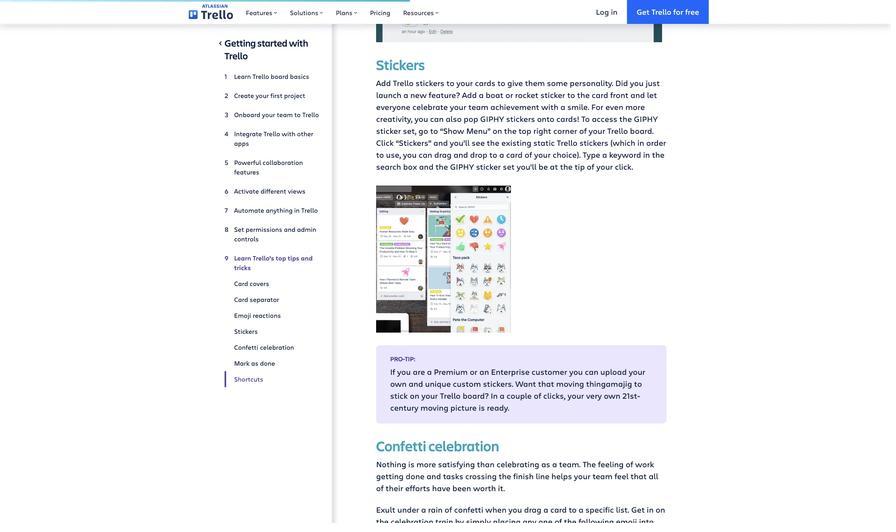 Task type: vqa. For each thing, say whether or not it's contained in the screenshot.
card inside Exult under a rain of confetti when you drag a card to a specific list. Get in on the celebration train by simply placing any one of the following emoji int
yes



Task type: describe. For each thing, give the bounding box(es) containing it.
set,
[[403, 126, 417, 136]]

trello's
[[253, 254, 274, 263]]

activate different views
[[234, 187, 306, 196]]

you right the did
[[630, 78, 644, 89]]

an
[[480, 367, 489, 378]]

stickers for stickers add trello stickers to your cards to give them some personality. did you just launch a new feature? add a boat or rocket sticker to the card front and let everyone celebrate your team achievement with a smile. for even more creativity, you can also pop giphy stickers onto cards! to access the giphy sticker set, go to "show menu" on the top right corner of your trello board. click "stickers" and you'll see the existing static trello stickers (which in order to use, you can drag and drop to a card of your choice). type a keyword in the search box and the giphy sticker set you'll be at the tip of your click.
[[376, 55, 425, 74]]

powerful collaboration features link
[[225, 155, 319, 180]]

card covers link
[[225, 276, 319, 292]]

keyword
[[609, 150, 641, 160]]

card inside exult under a rain of confetti when you drag a card to a specific list. get in on the celebration train by simply placing any one of the following emoji int
[[551, 505, 567, 516]]

views
[[288, 187, 306, 196]]

in
[[491, 391, 498, 402]]

the up existing
[[504, 126, 517, 136]]

0 vertical spatial stickers
[[416, 78, 445, 89]]

board
[[271, 72, 289, 81]]

a down the cards
[[479, 90, 484, 100]]

you right if
[[397, 367, 411, 378]]

plans button
[[330, 0, 364, 24]]

see
[[472, 138, 485, 148]]

top inside stickers add trello stickers to your cards to give them some personality. did you just launch a new feature? add a boat or rocket sticker to the card front and let everyone celebrate your team achievement with a smile. for even more creativity, you can also pop giphy stickers onto cards! to access the giphy sticker set, go to "show menu" on the top right corner of your trello board. click "stickers" and you'll see the existing static trello stickers (which in order to use, you can drag and drop to a card of your choice). type a keyword in the search box and the giphy sticker set you'll be at the tip of your click.
[[519, 126, 532, 136]]

learn for learn trello's top tips and tricks
[[234, 254, 251, 263]]

you'll
[[517, 162, 537, 172]]

log in
[[596, 7, 618, 17]]

of right the 'tip'
[[587, 162, 595, 172]]

confetti celebration
[[234, 344, 294, 352]]

a left new
[[404, 90, 409, 100]]

list.
[[616, 505, 630, 516]]

a left rain
[[421, 505, 426, 516]]

at
[[550, 162, 558, 172]]

train
[[436, 517, 453, 524]]

to up smile.
[[568, 90, 575, 100]]

the inside confetti celebration nothing is more satisfying than celebrating as a team. the feeling of work getting done and tasks crossing the finish line helps your team feel that all of their efforts have been worth it.
[[499, 472, 511, 482]]

and inside set permissions and admin controls
[[284, 225, 296, 234]]

trello up launch
[[393, 78, 414, 89]]

first
[[271, 91, 283, 100]]

1 vertical spatial own
[[604, 391, 621, 402]]

card separator link
[[225, 292, 319, 308]]

simply
[[466, 517, 491, 524]]

a up set at the right of the page
[[500, 150, 504, 160]]

also
[[446, 114, 462, 124]]

shortcuts link
[[225, 372, 319, 388]]

crossing
[[466, 472, 497, 482]]

getting
[[225, 37, 256, 49]]

go
[[419, 126, 428, 136]]

getting started with trello
[[225, 37, 308, 62]]

and inside learn trello's top tips and tricks
[[301, 254, 313, 263]]

helps
[[552, 472, 572, 482]]

0 horizontal spatial own
[[390, 379, 407, 390]]

trello up other
[[302, 111, 319, 119]]

card separator
[[234, 296, 279, 304]]

a right type
[[603, 150, 607, 160]]

trello up admin
[[301, 206, 318, 215]]

be
[[539, 162, 548, 172]]

a up following
[[579, 505, 584, 516]]

started
[[258, 37, 288, 49]]

stickers.
[[483, 379, 514, 390]]

0 horizontal spatial as
[[251, 360, 258, 368]]

the down choice).
[[560, 162, 573, 172]]

0 vertical spatial card
[[592, 90, 609, 100]]

features
[[234, 168, 259, 176]]

board?
[[463, 391, 489, 402]]

to right drop
[[490, 150, 497, 160]]

0 horizontal spatial sticker
[[376, 126, 401, 136]]

in inside automate anything in trello link
[[294, 206, 300, 215]]

and right box
[[419, 162, 434, 172]]

powerful
[[234, 158, 261, 167]]

efforts
[[405, 484, 430, 494]]

get inside exult under a rain of confetti when you drag a card to a specific list. get in on the celebration train by simply placing any one of the following emoji int
[[632, 505, 645, 516]]

trello left for
[[652, 7, 672, 17]]

enterprise
[[491, 367, 530, 378]]

on inside "pro-tip: if you are a premium or an enterprise customer you can upload your own and unique  custom stickers. want that moving thingamajig to stick on your trello board? in a couple of clicks, your very own 21st- century moving picture is ready."
[[410, 391, 420, 402]]

the right the see
[[487, 138, 500, 148]]

picture
[[451, 403, 477, 414]]

a up one
[[544, 505, 549, 516]]

confetti celebration nothing is more satisfying than celebrating as a team. the feeling of work getting done and tasks crossing the finish line helps your team feel that all of their efforts have been worth it.
[[376, 437, 659, 494]]

0 horizontal spatial add
[[376, 78, 391, 89]]

pop
[[464, 114, 478, 124]]

learn for learn trello board basics
[[234, 72, 251, 81]]

celebration for confetti celebration nothing is more satisfying than celebrating as a team. the feeling of work getting done and tasks crossing the finish line helps your team feel that all of their efforts have been worth it.
[[429, 437, 499, 456]]

are
[[413, 367, 425, 378]]

their
[[386, 484, 403, 494]]

board.
[[630, 126, 654, 136]]

ready.
[[487, 403, 510, 414]]

with for getting started with trello
[[289, 37, 308, 49]]

card covers
[[234, 280, 269, 288]]

powerful collaboration features
[[234, 158, 303, 176]]

drag inside exult under a rain of confetti when you drag a card to a specific list. get in on the celebration train by simply placing any one of the following emoji int
[[524, 505, 542, 516]]

basics
[[290, 72, 309, 81]]

1 horizontal spatial giphy
[[480, 114, 504, 124]]

in inside log in link
[[611, 7, 618, 17]]

resources
[[403, 8, 434, 17]]

collaboration
[[263, 158, 303, 167]]

click.
[[615, 162, 633, 172]]

mark as done link
[[225, 356, 319, 372]]

static
[[534, 138, 555, 148]]

that inside "pro-tip: if you are a premium or an enterprise customer you can upload your own and unique  custom stickers. want that moving thingamajig to stick on your trello board? in a couple of clicks, your very own 21st- century moving picture is ready."
[[538, 379, 554, 390]]

project
[[284, 91, 305, 100]]

and left let
[[631, 90, 645, 100]]

you up box
[[403, 150, 417, 160]]

stickers link
[[225, 324, 319, 340]]

want
[[516, 379, 536, 390]]

finish
[[513, 472, 534, 482]]

for
[[592, 102, 604, 112]]

0 vertical spatial get
[[637, 7, 650, 17]]

trello inside "pro-tip: if you are a premium or an enterprise customer you can upload your own and unique  custom stickers. want that moving thingamajig to stick on your trello board? in a couple of clicks, your very own 21st- century moving picture is ready."
[[440, 391, 461, 402]]

the right box
[[436, 162, 448, 172]]

to down click
[[376, 150, 384, 160]]

shortcuts
[[234, 376, 263, 384]]

placing
[[493, 517, 521, 524]]

order
[[647, 138, 666, 148]]

2 horizontal spatial sticker
[[541, 90, 566, 100]]

is inside "pro-tip: if you are a premium or an enterprise customer you can upload your own and unique  custom stickers. want that moving thingamajig to stick on your trello board? in a couple of clicks, your very own 21st- century moving picture is ready."
[[479, 403, 485, 414]]

than
[[477, 460, 495, 470]]

pricing
[[370, 8, 391, 17]]

2 vertical spatial stickers
[[580, 138, 609, 148]]

anything
[[266, 206, 293, 215]]

1 vertical spatial add
[[462, 90, 477, 100]]

drag inside stickers add trello stickers to your cards to give them some personality. did you just launch a new feature? add a boat or rocket sticker to the card front and let everyone celebrate your team achievement with a smile. for even more creativity, you can also pop giphy stickers onto cards! to access the giphy sticker set, go to "show menu" on the top right corner of your trello board. click "stickers" and you'll see the existing static trello stickers (which in order to use, you can drag and drop to a card of your choice). type a keyword in the search box and the giphy sticker set you'll be at the tip of your click.
[[434, 150, 452, 160]]

features button
[[240, 0, 284, 24]]

of inside "pro-tip: if you are a premium or an enterprise customer you can upload your own and unique  custom stickers. want that moving thingamajig to stick on your trello board? in a couple of clicks, your very own 21st- century moving picture is ready."
[[534, 391, 542, 402]]

the down order
[[652, 150, 665, 160]]

onboard your team to trello
[[234, 111, 319, 119]]

0 vertical spatial moving
[[556, 379, 584, 390]]

the down even
[[620, 114, 632, 124]]

done inside confetti celebration nothing is more satisfying than celebrating as a team. the feeling of work getting done and tasks crossing the finish line helps your team feel that all of their efforts have been worth it.
[[406, 472, 425, 482]]

specific
[[586, 505, 614, 516]]

trello up choice).
[[557, 138, 578, 148]]

(which
[[611, 138, 636, 148]]

integrate
[[234, 130, 262, 138]]

and down you'll
[[454, 150, 468, 160]]

stickers add trello stickers to your cards to give them some personality. did you just launch a new feature? add a boat or rocket sticker to the card front and let everyone celebrate your team achievement with a smile. for even more creativity, you can also pop giphy stickers onto cards! to access the giphy sticker set, go to "show menu" on the top right corner of your trello board. click "stickers" and you'll see the existing static trello stickers (which in order to use, you can drag and drop to a card of your choice). type a keyword in the search box and the giphy sticker set you'll be at the tip of your click.
[[376, 55, 666, 172]]

separator
[[250, 296, 279, 304]]

stickers for stickers
[[234, 328, 258, 336]]

your up the also
[[450, 102, 467, 112]]

get trello for free
[[637, 7, 700, 17]]

log
[[596, 7, 609, 17]]

your down unique at the bottom of page
[[422, 391, 438, 402]]

learn trello's top tips and tricks link
[[225, 251, 319, 276]]

of up you'll
[[525, 150, 532, 160]]

the right one
[[564, 517, 577, 524]]

celebration for confetti celebration
[[260, 344, 294, 352]]

set
[[234, 225, 244, 234]]

plans
[[336, 8, 353, 17]]

the down the exult
[[376, 517, 389, 524]]

an image showing how to add stickers to a trello board image
[[376, 186, 511, 333]]

emoji
[[234, 312, 251, 320]]

use,
[[386, 150, 401, 160]]

tip
[[575, 162, 585, 172]]

the up smile.
[[577, 90, 590, 100]]

custom
[[453, 379, 481, 390]]

that inside confetti celebration nothing is more satisfying than celebrating as a team. the feeling of work getting done and tasks crossing the finish line helps your team feel that all of their efforts have been worth it.
[[631, 472, 647, 482]]

trello inside getting started with trello
[[225, 49, 248, 62]]

let
[[647, 90, 657, 100]]

card for card covers
[[234, 280, 248, 288]]

team inside stickers add trello stickers to your cards to give them some personality. did you just launch a new feature? add a boat or rocket sticker to the card front and let everyone celebrate your team achievement with a smile. for even more creativity, you can also pop giphy stickers onto cards! to access the giphy sticker set, go to "show menu" on the top right corner of your trello board. click "stickers" and you'll see the existing static trello stickers (which in order to use, you can drag and drop to a card of your choice). type a keyword in the search box and the giphy sticker set you'll be at the tip of your click.
[[469, 102, 489, 112]]

trello up (which
[[608, 126, 628, 136]]

your left the cards
[[457, 78, 473, 89]]



Task type: locate. For each thing, give the bounding box(es) containing it.
1 horizontal spatial more
[[626, 102, 645, 112]]

1 horizontal spatial stickers
[[376, 55, 425, 74]]

emoji reactions link
[[225, 308, 319, 324]]

and down are at the bottom of the page
[[409, 379, 423, 390]]

corner
[[554, 126, 578, 136]]

your down the
[[574, 472, 591, 482]]

1 vertical spatial top
[[276, 254, 286, 263]]

is
[[479, 403, 485, 414], [408, 460, 415, 470]]

or inside stickers add trello stickers to your cards to give them some personality. did you just launch a new feature? add a boat or rocket sticker to the card front and let everyone celebrate your team achievement with a smile. for even more creativity, you can also pop giphy stickers onto cards! to access the giphy sticker set, go to "show menu" on the top right corner of your trello board. click "stickers" and you'll see the existing static trello stickers (which in order to use, you can drag and drop to a card of your choice). type a keyword in the search box and the giphy sticker set you'll be at the tip of your click.
[[506, 90, 513, 100]]

and inside "pro-tip: if you are a premium or an enterprise customer you can upload your own and unique  custom stickers. want that moving thingamajig to stick on your trello board? in a couple of clicks, your very own 21st- century moving picture is ready."
[[409, 379, 423, 390]]

drag
[[434, 150, 452, 160], [524, 505, 542, 516]]

learn inside learn trello's top tips and tricks
[[234, 254, 251, 263]]

1 vertical spatial more
[[417, 460, 436, 470]]

0 horizontal spatial done
[[260, 360, 275, 368]]

can inside "pro-tip: if you are a premium or an enterprise customer you can upload your own and unique  custom stickers. want that moving thingamajig to stick on your trello board? in a couple of clicks, your very own 21st- century moving picture is ready."
[[585, 367, 599, 378]]

2 vertical spatial with
[[282, 130, 296, 138]]

1 vertical spatial on
[[410, 391, 420, 402]]

you
[[630, 78, 644, 89], [415, 114, 428, 124], [403, 150, 417, 160], [397, 367, 411, 378], [570, 367, 583, 378], [509, 505, 522, 516]]

can up thingamajig
[[585, 367, 599, 378]]

1 horizontal spatial add
[[462, 90, 477, 100]]

team down feeling
[[593, 472, 613, 482]]

card down tricks
[[234, 280, 248, 288]]

mark
[[234, 360, 250, 368]]

and
[[631, 90, 645, 100], [434, 138, 448, 148], [454, 150, 468, 160], [419, 162, 434, 172], [284, 225, 296, 234], [301, 254, 313, 263], [409, 379, 423, 390], [427, 472, 441, 482]]

stickers up launch
[[376, 55, 425, 74]]

1 horizontal spatial team
[[469, 102, 489, 112]]

0 vertical spatial celebration
[[260, 344, 294, 352]]

0 horizontal spatial top
[[276, 254, 286, 263]]

trello inside integrate trello with other apps
[[264, 130, 280, 138]]

boat
[[486, 90, 504, 100]]

and left admin
[[284, 225, 296, 234]]

get
[[637, 7, 650, 17], [632, 505, 645, 516]]

with inside integrate trello with other apps
[[282, 130, 296, 138]]

right
[[534, 126, 552, 136]]

of up feel
[[626, 460, 634, 470]]

activate
[[234, 187, 259, 196]]

1 vertical spatial learn
[[234, 254, 251, 263]]

or inside "pro-tip: if you are a premium or an enterprise customer you can upload your own and unique  custom stickers. want that moving thingamajig to stick on your trello board? in a couple of clicks, your very own 21st- century moving picture is ready."
[[470, 367, 478, 378]]

on right "menu"" at the right of page
[[493, 126, 502, 136]]

1 vertical spatial with
[[542, 102, 559, 112]]

been
[[453, 484, 471, 494]]

0 vertical spatial add
[[376, 78, 391, 89]]

stickers up type
[[580, 138, 609, 148]]

2 horizontal spatial stickers
[[580, 138, 609, 148]]

"show
[[440, 126, 464, 136]]

1 vertical spatial or
[[470, 367, 478, 378]]

own up stick
[[390, 379, 407, 390]]

under
[[398, 505, 419, 516]]

1 horizontal spatial sticker
[[476, 162, 501, 172]]

1 vertical spatial stickers
[[234, 328, 258, 336]]

tip:
[[405, 355, 416, 363]]

celebrate
[[413, 102, 448, 112]]

moving up 'clicks,'
[[556, 379, 584, 390]]

learn up tricks
[[234, 254, 251, 263]]

0 horizontal spatial that
[[538, 379, 554, 390]]

1 vertical spatial is
[[408, 460, 415, 470]]

other
[[297, 130, 313, 138]]

to inside exult under a rain of confetti when you drag a card to a specific list. get in on the celebration train by simply placing any one of the following emoji int
[[569, 505, 577, 516]]

a right are at the bottom of the page
[[427, 367, 432, 378]]

activate different views link
[[225, 184, 319, 200]]

1 vertical spatial confetti
[[376, 437, 426, 456]]

satisfying
[[438, 460, 475, 470]]

trello down onboard your team to trello link
[[264, 130, 280, 138]]

create
[[234, 91, 254, 100]]

as right mark
[[251, 360, 258, 368]]

following
[[579, 517, 614, 524]]

stickers up new
[[416, 78, 445, 89]]

1 vertical spatial stickers
[[506, 114, 535, 124]]

onboard
[[234, 111, 260, 119]]

box
[[403, 162, 417, 172]]

0 vertical spatial can
[[430, 114, 444, 124]]

1 horizontal spatial that
[[631, 472, 647, 482]]

your left very
[[568, 391, 584, 402]]

tricks
[[234, 264, 251, 273]]

1 horizontal spatial as
[[542, 460, 551, 470]]

0 vertical spatial stickers
[[376, 55, 425, 74]]

of up train
[[445, 505, 452, 516]]

1 horizontal spatial confetti
[[376, 437, 426, 456]]

0 horizontal spatial giphy
[[450, 162, 474, 172]]

0 horizontal spatial stickers
[[416, 78, 445, 89]]

nothing
[[376, 460, 406, 470]]

in right 'log' at the top right of page
[[611, 7, 618, 17]]

1 vertical spatial can
[[419, 150, 432, 160]]

0 vertical spatial card
[[234, 280, 248, 288]]

feature?
[[429, 90, 460, 100]]

1 horizontal spatial own
[[604, 391, 621, 402]]

0 vertical spatial sticker
[[541, 90, 566, 100]]

to left give
[[498, 78, 506, 89]]

2 horizontal spatial team
[[593, 472, 613, 482]]

1 horizontal spatial on
[[493, 126, 502, 136]]

the up it.
[[499, 472, 511, 482]]

giphy up board.
[[634, 114, 658, 124]]

your inside onboard your team to trello link
[[262, 111, 275, 119]]

to right go
[[430, 126, 438, 136]]

team
[[469, 102, 489, 112], [277, 111, 293, 119], [593, 472, 613, 482]]

0 vertical spatial own
[[390, 379, 407, 390]]

your down access on the top right
[[589, 126, 606, 136]]

1 vertical spatial get
[[632, 505, 645, 516]]

celebration down under
[[391, 517, 434, 524]]

1 vertical spatial sticker
[[376, 126, 401, 136]]

automate
[[234, 206, 264, 215]]

a up cards!
[[561, 102, 566, 112]]

emoji
[[616, 517, 637, 524]]

with inside stickers add trello stickers to your cards to give them some personality. did you just launch a new feature? add a boat or rocket sticker to the card front and let everyone celebrate your team achievement with a smile. for even more creativity, you can also pop giphy stickers onto cards! to access the giphy sticker set, go to "show menu" on the top right corner of your trello board. click "stickers" and you'll see the existing static trello stickers (which in order to use, you can drag and drop to a card of your choice). type a keyword in the search box and the giphy sticker set you'll be at the tip of your click.
[[542, 102, 559, 112]]

2 horizontal spatial on
[[656, 505, 665, 516]]

apps
[[234, 139, 249, 148]]

them
[[525, 78, 545, 89]]

your up be
[[534, 150, 551, 160]]

0 horizontal spatial stickers
[[234, 328, 258, 336]]

sticker down some
[[541, 90, 566, 100]]

upload
[[601, 367, 627, 378]]

of right one
[[555, 517, 562, 524]]

access
[[592, 114, 618, 124]]

21st-
[[623, 391, 640, 402]]

0 vertical spatial with
[[289, 37, 308, 49]]

confetti
[[234, 344, 258, 352], [376, 437, 426, 456]]

2 vertical spatial card
[[551, 505, 567, 516]]

or
[[506, 90, 513, 100], [470, 367, 478, 378]]

to down 'project'
[[295, 111, 301, 119]]

when
[[486, 505, 507, 516]]

one
[[539, 517, 553, 524]]

stickers inside stickers link
[[234, 328, 258, 336]]

1 vertical spatial as
[[542, 460, 551, 470]]

more down front
[[626, 102, 645, 112]]

can down celebrate
[[430, 114, 444, 124]]

card up one
[[551, 505, 567, 516]]

drag up any
[[524, 505, 542, 516]]

celebration inside confetti celebration nothing is more satisfying than celebrating as a team. the feeling of work getting done and tasks crossing the finish line helps your team feel that all of their efforts have been worth it.
[[429, 437, 499, 456]]

trello
[[652, 7, 672, 17], [225, 49, 248, 62], [253, 72, 269, 81], [393, 78, 414, 89], [302, 111, 319, 119], [608, 126, 628, 136], [264, 130, 280, 138], [557, 138, 578, 148], [301, 206, 318, 215], [440, 391, 461, 402]]

as inside confetti celebration nothing is more satisfying than celebrating as a team. the feeling of work getting done and tasks crossing the finish line helps your team feel that all of their efforts have been worth it.
[[542, 460, 551, 470]]

as up line
[[542, 460, 551, 470]]

done inside mark as done link
[[260, 360, 275, 368]]

very
[[586, 391, 602, 402]]

0 vertical spatial as
[[251, 360, 258, 368]]

with inside getting started with trello
[[289, 37, 308, 49]]

0 horizontal spatial is
[[408, 460, 415, 470]]

0 horizontal spatial team
[[277, 111, 293, 119]]

any
[[523, 517, 537, 524]]

unique
[[425, 379, 451, 390]]

1 vertical spatial done
[[406, 472, 425, 482]]

0 horizontal spatial moving
[[421, 403, 449, 414]]

0 horizontal spatial card
[[506, 150, 523, 160]]

trello down unique at the bottom of page
[[440, 391, 461, 402]]

to
[[582, 114, 590, 124]]

create your first project
[[234, 91, 305, 100]]

card down existing
[[506, 150, 523, 160]]

1 card from the top
[[234, 280, 248, 288]]

team inside confetti celebration nothing is more satisfying than celebrating as a team. the feeling of work getting done and tasks crossing the finish line helps your team feel that all of their efforts have been worth it.
[[593, 472, 613, 482]]

confetti up the nothing
[[376, 437, 426, 456]]

in inside exult under a rain of confetti when you drag a card to a specific list. get in on the celebration train by simply placing any one of the following emoji int
[[647, 505, 654, 516]]

1 learn from the top
[[234, 72, 251, 81]]

a inside confetti celebration nothing is more satisfying than celebrating as a team. the feeling of work getting done and tasks crossing the finish line helps your team feel that all of their efforts have been worth it.
[[553, 460, 557, 470]]

type
[[583, 150, 601, 160]]

1 horizontal spatial stickers
[[506, 114, 535, 124]]

thingamajig
[[586, 379, 632, 390]]

more up 'efforts'
[[417, 460, 436, 470]]

automate anything in trello
[[234, 206, 318, 215]]

0 horizontal spatial more
[[417, 460, 436, 470]]

0 vertical spatial more
[[626, 102, 645, 112]]

1 vertical spatial moving
[[421, 403, 449, 414]]

card up for
[[592, 90, 609, 100]]

is inside confetti celebration nothing is more satisfying than celebrating as a team. the feeling of work getting done and tasks crossing the finish line helps your team feel that all of their efforts have been worth it.
[[408, 460, 415, 470]]

of down want
[[534, 391, 542, 402]]

card inside 'link'
[[234, 296, 248, 304]]

0 vertical spatial drag
[[434, 150, 452, 160]]

admin
[[297, 225, 316, 234]]

on inside exult under a rain of confetti when you drag a card to a specific list. get in on the celebration train by simply placing any one of the following emoji int
[[656, 505, 665, 516]]

0 vertical spatial confetti
[[234, 344, 258, 352]]

create your first project link
[[225, 88, 319, 104]]

team up pop
[[469, 102, 489, 112]]

feel
[[615, 472, 629, 482]]

celebration
[[260, 344, 294, 352], [429, 437, 499, 456], [391, 517, 434, 524]]

to up feature? on the top
[[447, 78, 455, 89]]

in right list.
[[647, 505, 654, 516]]

celebration inside exult under a rain of confetti when you drag a card to a specific list. get in on the celebration train by simply placing any one of the following emoji int
[[391, 517, 434, 524]]

smile.
[[568, 102, 590, 112]]

reactions
[[253, 312, 281, 320]]

2 vertical spatial on
[[656, 505, 665, 516]]

team down first on the top left of page
[[277, 111, 293, 119]]

your inside confetti celebration nothing is more satisfying than celebrating as a team. the feeling of work getting done and tasks crossing the finish line helps your team feel that all of their efforts have been worth it.
[[574, 472, 591, 482]]

1 vertical spatial drag
[[524, 505, 542, 516]]

stickers down emoji
[[234, 328, 258, 336]]

celebration up satisfying
[[429, 437, 499, 456]]

all
[[649, 472, 659, 482]]

did
[[616, 78, 628, 89]]

your inside create your first project link
[[256, 91, 269, 100]]

confetti up mark
[[234, 344, 258, 352]]

get left for
[[637, 7, 650, 17]]

celebrating
[[497, 460, 540, 470]]

menu"
[[466, 126, 491, 136]]

can
[[430, 114, 444, 124], [419, 150, 432, 160], [585, 367, 599, 378]]

an image showing emoji reactions to comments on a trello card image
[[376, 0, 662, 42]]

0 vertical spatial is
[[479, 403, 485, 414]]

feeling
[[598, 460, 624, 470]]

sticker
[[541, 90, 566, 100], [376, 126, 401, 136], [476, 162, 501, 172]]

2 vertical spatial celebration
[[391, 517, 434, 524]]

0 vertical spatial done
[[260, 360, 275, 368]]

in down board.
[[638, 138, 645, 148]]

top inside learn trello's top tips and tricks
[[276, 254, 286, 263]]

top left tips
[[276, 254, 286, 263]]

tasks
[[443, 472, 464, 482]]

of down 'to'
[[580, 126, 587, 136]]

you right customer
[[570, 367, 583, 378]]

and up have in the bottom of the page
[[427, 472, 441, 482]]

add down the cards
[[462, 90, 477, 100]]

trello left the board
[[253, 72, 269, 81]]

1 vertical spatial card
[[506, 150, 523, 160]]

get up emoji
[[632, 505, 645, 516]]

0 vertical spatial that
[[538, 379, 554, 390]]

achievement
[[491, 102, 539, 112]]

more inside stickers add trello stickers to your cards to give them some personality. did you just launch a new feature? add a boat or rocket sticker to the card front and let everyone celebrate your team achievement with a smile. for even more creativity, you can also pop giphy stickers onto cards! to access the giphy sticker set, go to "show menu" on the top right corner of your trello board. click "stickers" and you'll see the existing static trello stickers (which in order to use, you can drag and drop to a card of your choice). type a keyword in the search box and the giphy sticker set you'll be at the tip of your click.
[[626, 102, 645, 112]]

in down order
[[643, 150, 650, 160]]

of left their
[[376, 484, 384, 494]]

1 horizontal spatial done
[[406, 472, 425, 482]]

your right upload
[[629, 367, 646, 378]]

just
[[646, 78, 660, 89]]

card for card separator
[[234, 296, 248, 304]]

line
[[536, 472, 550, 482]]

and down the "show
[[434, 138, 448, 148]]

0 vertical spatial top
[[519, 126, 532, 136]]

stickers inside stickers add trello stickers to your cards to give them some personality. did you just launch a new feature? add a boat or rocket sticker to the card front and let everyone celebrate your team achievement with a smile. for even more creativity, you can also pop giphy stickers onto cards! to access the giphy sticker set, go to "show menu" on the top right corner of your trello board. click "stickers" and you'll see the existing static trello stickers (which in order to use, you can drag and drop to a card of your choice). type a keyword in the search box and the giphy sticker set you'll be at the tip of your click.
[[376, 55, 425, 74]]

0 vertical spatial on
[[493, 126, 502, 136]]

giphy up "menu"" at the right of page
[[480, 114, 504, 124]]

of
[[580, 126, 587, 136], [525, 150, 532, 160], [587, 162, 595, 172], [534, 391, 542, 402], [626, 460, 634, 470], [376, 484, 384, 494], [445, 505, 452, 516], [555, 517, 562, 524]]

with for integrate trello with other apps
[[282, 130, 296, 138]]

atlassian trello image
[[189, 4, 233, 19]]

pricing link
[[364, 0, 397, 24]]

integrate trello with other apps link
[[225, 126, 319, 152]]

confetti for confetti celebration
[[234, 344, 258, 352]]

your down create your first project
[[262, 111, 275, 119]]

0 horizontal spatial drag
[[434, 150, 452, 160]]

add up launch
[[376, 78, 391, 89]]

more inside confetti celebration nothing is more satisfying than celebrating as a team. the feeling of work getting done and tasks crossing the finish line helps your team feel that all of their efforts have been worth it.
[[417, 460, 436, 470]]

to
[[447, 78, 455, 89], [498, 78, 506, 89], [568, 90, 575, 100], [295, 111, 301, 119], [430, 126, 438, 136], [376, 150, 384, 160], [490, 150, 497, 160], [634, 379, 642, 390], [569, 505, 577, 516]]

or left the an
[[470, 367, 478, 378]]

add
[[376, 78, 391, 89], [462, 90, 477, 100]]

a right in
[[500, 391, 505, 402]]

integrate trello with other apps
[[234, 130, 313, 148]]

1 horizontal spatial moving
[[556, 379, 584, 390]]

1 vertical spatial celebration
[[429, 437, 499, 456]]

0 horizontal spatial confetti
[[234, 344, 258, 352]]

2 vertical spatial can
[[585, 367, 599, 378]]

on right stick
[[410, 391, 420, 402]]

confetti celebration link
[[225, 340, 319, 356]]

team.
[[559, 460, 581, 470]]

with left other
[[282, 130, 296, 138]]

can down "stickers"
[[419, 150, 432, 160]]

1 horizontal spatial card
[[551, 505, 567, 516]]

1 vertical spatial that
[[631, 472, 647, 482]]

you inside exult under a rain of confetti when you drag a card to a specific list. get in on the celebration train by simply placing any one of the following emoji int
[[509, 505, 522, 516]]

0 horizontal spatial on
[[410, 391, 420, 402]]

1 horizontal spatial or
[[506, 90, 513, 100]]

2 card from the top
[[234, 296, 248, 304]]

in right anything
[[294, 206, 300, 215]]

is right the nothing
[[408, 460, 415, 470]]

your
[[457, 78, 473, 89], [256, 91, 269, 100], [450, 102, 467, 112], [262, 111, 275, 119], [589, 126, 606, 136], [534, 150, 551, 160], [597, 162, 613, 172], [629, 367, 646, 378], [422, 391, 438, 402], [568, 391, 584, 402], [574, 472, 591, 482]]

log in link
[[587, 0, 627, 24]]

your down type
[[597, 162, 613, 172]]

choice).
[[553, 150, 581, 160]]

getting
[[376, 472, 404, 482]]

0 vertical spatial learn
[[234, 72, 251, 81]]

on down all
[[656, 505, 665, 516]]

learn up create
[[234, 72, 251, 81]]

stickers
[[376, 55, 425, 74], [234, 328, 258, 336]]

0 vertical spatial or
[[506, 90, 513, 100]]

personality.
[[570, 78, 614, 89]]

top up existing
[[519, 126, 532, 136]]

confetti for confetti celebration nothing is more satisfying than celebrating as a team. the feeling of work getting done and tasks crossing the finish line helps your team feel that all of their efforts have been worth it.
[[376, 437, 426, 456]]

page progress progress bar
[[0, 0, 410, 2]]

2 vertical spatial sticker
[[476, 162, 501, 172]]

2 learn from the top
[[234, 254, 251, 263]]

you up go
[[415, 114, 428, 124]]

2 horizontal spatial giphy
[[634, 114, 658, 124]]

1 horizontal spatial drag
[[524, 505, 542, 516]]

resources button
[[397, 0, 445, 24]]

2 horizontal spatial card
[[592, 90, 609, 100]]

and inside confetti celebration nothing is more satisfying than celebrating as a team. the feeling of work getting done and tasks crossing the finish line helps your team feel that all of their efforts have been worth it.
[[427, 472, 441, 482]]

done up 'efforts'
[[406, 472, 425, 482]]

1 horizontal spatial top
[[519, 126, 532, 136]]

to inside "pro-tip: if you are a premium or an enterprise customer you can upload your own and unique  custom stickers. want that moving thingamajig to stick on your trello board? in a couple of clicks, your very own 21st- century moving picture is ready."
[[634, 379, 642, 390]]

confetti inside confetti celebration nothing is more satisfying than celebrating as a team. the feeling of work getting done and tasks crossing the finish line helps your team feel that all of their efforts have been worth it.
[[376, 437, 426, 456]]

1 horizontal spatial is
[[479, 403, 485, 414]]

that down work
[[631, 472, 647, 482]]

on inside stickers add trello stickers to your cards to give them some personality. did you just launch a new feature? add a boat or rocket sticker to the card front and let everyone celebrate your team achievement with a smile. for even more creativity, you can also pop giphy stickers onto cards! to access the giphy sticker set, go to "show menu" on the top right corner of your trello board. click "stickers" and you'll see the existing static trello stickers (which in order to use, you can drag and drop to a card of your choice). type a keyword in the search box and the giphy sticker set you'll be at the tip of your click.
[[493, 126, 502, 136]]

giphy down drop
[[450, 162, 474, 172]]

1 vertical spatial card
[[234, 296, 248, 304]]

in
[[611, 7, 618, 17], [638, 138, 645, 148], [643, 150, 650, 160], [294, 206, 300, 215], [647, 505, 654, 516]]

and right tips
[[301, 254, 313, 263]]

different
[[261, 187, 286, 196]]

0 horizontal spatial or
[[470, 367, 478, 378]]



